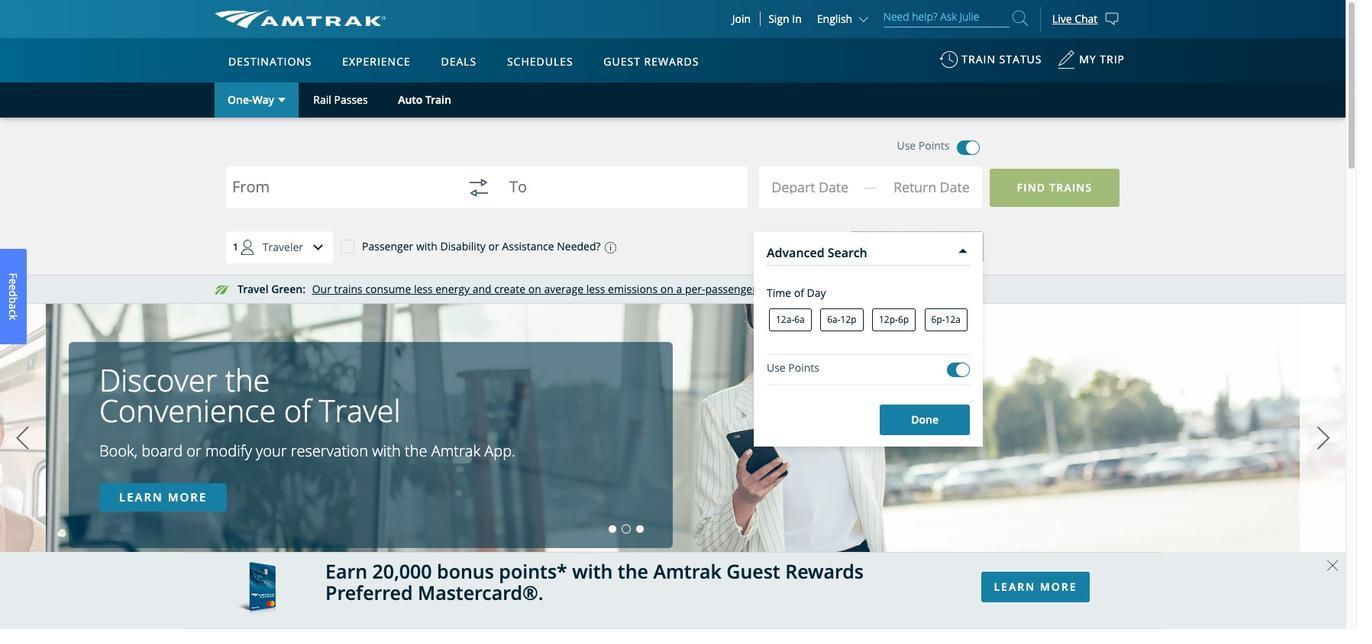 Task type: describe. For each thing, give the bounding box(es) containing it.
than
[[813, 282, 836, 296]]

passenger
[[362, 239, 413, 254]]

close image
[[959, 248, 968, 253]]

2 less from the left
[[586, 282, 605, 296]]

english
[[817, 11, 853, 26]]

schedules
[[507, 54, 573, 69]]

basis
[[784, 282, 810, 296]]

traveler button
[[226, 231, 334, 264]]

slide 3 tab
[[637, 526, 644, 533]]

From text field
[[232, 179, 449, 200]]

1 and from the left
[[473, 282, 492, 296]]

12p-6p
[[879, 313, 909, 326]]

12a-
[[776, 313, 795, 326]]

banner containing live chat
[[0, 0, 1346, 353]]

trip
[[1100, 52, 1125, 66]]

my
[[1079, 52, 1097, 66]]

earn 20,000 bonus points* with the amtrak guest rewards preferred mastercard®.
[[325, 558, 864, 606]]

rewards inside popup button
[[644, 54, 699, 69]]

time
[[767, 285, 791, 300]]

search inside button
[[935, 240, 969, 254]]

points*
[[499, 558, 567, 584]]

0 horizontal spatial search
[[828, 244, 868, 261]]

train status
[[962, 52, 1042, 66]]

advanced search inside button
[[881, 240, 969, 254]]

rail passes button
[[299, 82, 383, 118]]

add trip
[[789, 239, 831, 253]]

advanced search button
[[850, 232, 983, 263]]

travel inside discover the convenience of travel
[[319, 390, 401, 432]]

Please enter your search item search field
[[884, 8, 1010, 27]]

6a-
[[827, 313, 841, 326]]

reservation
[[291, 441, 368, 461]]

consume
[[365, 282, 411, 296]]

live
[[1052, 11, 1072, 26]]

auto
[[398, 92, 423, 107]]

learn
[[994, 579, 1036, 594]]

earn
[[325, 558, 367, 584]]

learn more
[[994, 579, 1077, 594]]

1 less from the left
[[414, 282, 433, 296]]

switch departure and arrival stations. image
[[461, 170, 497, 206]]

guest rewards
[[604, 54, 699, 69]]

day
[[807, 285, 826, 300]]

disability
[[440, 239, 486, 254]]

deals
[[441, 54, 477, 69]]

regions map image
[[271, 128, 638, 341]]

book, board or modify your reservation with the amtrak app.
[[99, 441, 515, 461]]

with inside earn 20,000 bonus points* with the amtrak guest rewards preferred mastercard®.
[[572, 558, 613, 584]]

date
[[940, 178, 970, 196]]

green:
[[271, 282, 306, 296]]

f e e d b a c k button
[[0, 249, 27, 344]]

2 and from the left
[[862, 282, 881, 296]]

english button
[[817, 11, 872, 26]]

passenger with disability or assistance needed?
[[362, 239, 601, 254]]

more information about accessible travel requests. image
[[601, 242, 616, 253]]

advanced inside button
[[881, 240, 932, 254]]

status
[[1000, 52, 1042, 66]]

one-way
[[228, 92, 274, 107]]

6p-
[[932, 313, 945, 326]]

done
[[911, 413, 939, 427]]

modify
[[205, 441, 252, 461]]

of inside discover the convenience of travel
[[284, 390, 311, 432]]

guest rewards button
[[598, 40, 705, 83]]

traveler
[[263, 240, 303, 254]]

12a-6a
[[776, 313, 805, 326]]

auto train
[[398, 92, 451, 107]]

more
[[1040, 579, 1077, 594]]

done button
[[880, 405, 970, 436]]

passenger-
[[705, 282, 760, 296]]

our trains consume less energy and create on average less emissions on a per-passenger-mile basis than cars and planes. link
[[312, 282, 919, 296]]

chat
[[1075, 11, 1098, 26]]

1 vertical spatial use points
[[767, 361, 820, 375]]

add
[[789, 239, 809, 253]]

12p-6p button
[[872, 308, 916, 332]]

1 vertical spatial points
[[789, 361, 820, 375]]

my trip button
[[1057, 45, 1125, 82]]

20,000
[[372, 558, 432, 584]]

2 on from the left
[[661, 282, 674, 296]]

learn
[[119, 490, 163, 505]]

6p
[[898, 313, 909, 326]]

average
[[544, 282, 584, 296]]

sign
[[769, 11, 790, 26]]

learn more link
[[99, 484, 227, 512]]

0 horizontal spatial amtrak
[[431, 441, 481, 461]]

sign in button
[[769, 11, 802, 26]]

sign in
[[769, 11, 802, 26]]

f e e d b a c k
[[6, 273, 21, 320]]

app.
[[484, 441, 515, 461]]

our
[[312, 282, 331, 296]]



Task type: locate. For each thing, give the bounding box(es) containing it.
2 vertical spatial with
[[572, 558, 613, 584]]

advanced
[[881, 240, 932, 254], [767, 244, 825, 261]]

and
[[473, 282, 492, 296], [862, 282, 881, 296]]

banner
[[0, 0, 1346, 353]]

slide 1 tab
[[609, 526, 617, 533]]

use up 'return'
[[897, 138, 916, 153]]

search down date
[[935, 240, 969, 254]]

slide 2 tab
[[623, 526, 630, 533]]

guest inside popup button
[[604, 54, 641, 69]]

0 vertical spatial the
[[225, 359, 270, 401]]

choose a slide to display tab list
[[0, 526, 647, 533]]

Passenger with Disability or Assistance Needed? checkbox
[[341, 239, 354, 253]]

1 vertical spatial amtrak
[[653, 558, 722, 584]]

one-way button
[[215, 82, 299, 118]]

k
[[6, 315, 21, 320]]

1 horizontal spatial use
[[897, 138, 916, 153]]

0 horizontal spatial the
[[225, 359, 270, 401]]

1 vertical spatial with
[[372, 441, 401, 461]]

1 vertical spatial of
[[284, 390, 311, 432]]

previous image
[[11, 419, 34, 457]]

0 horizontal spatial less
[[414, 282, 433, 296]]

rewards inside earn 20,000 bonus points* with the amtrak guest rewards preferred mastercard®.
[[785, 558, 864, 584]]

search
[[935, 240, 969, 254], [828, 244, 868, 261]]

0 vertical spatial use points
[[897, 138, 950, 153]]

planes.
[[883, 282, 919, 296]]

2 horizontal spatial the
[[618, 558, 648, 584]]

with
[[416, 239, 438, 254], [372, 441, 401, 461], [572, 558, 613, 584]]

train status link
[[940, 45, 1042, 82]]

amtrak image
[[215, 10, 386, 28]]

of left day
[[794, 285, 804, 300]]

0 horizontal spatial guest
[[604, 54, 641, 69]]

1 vertical spatial use
[[767, 361, 786, 375]]

with down slide 1 tab
[[572, 558, 613, 584]]

deals button
[[435, 40, 483, 83]]

travel green: our trains consume less energy and create on average less emissions on a per-passenger-mile basis than cars and planes.
[[238, 282, 919, 296]]

1 vertical spatial travel
[[319, 390, 401, 432]]

return date button
[[881, 171, 982, 209]]

and left create on the top of the page
[[473, 282, 492, 296]]

create
[[494, 282, 526, 296]]

search up cars
[[828, 244, 868, 261]]

1 horizontal spatial amtrak
[[653, 558, 722, 584]]

a
[[676, 282, 682, 296], [6, 304, 21, 310]]

2 e from the top
[[6, 284, 21, 290]]

join
[[732, 11, 751, 26]]

of up book, board or modify your reservation with the amtrak app.
[[284, 390, 311, 432]]

passes
[[334, 92, 368, 107]]

use down 12a-
[[767, 361, 786, 375]]

add trip button
[[737, 232, 861, 261]]

none field to
[[510, 170, 726, 219]]

f
[[6, 273, 21, 278]]

1 horizontal spatial guest
[[727, 558, 780, 584]]

the inside discover the convenience of travel
[[225, 359, 270, 401]]

1 horizontal spatial a
[[676, 282, 682, 296]]

in
[[792, 11, 802, 26]]

0 horizontal spatial travel
[[238, 282, 269, 296]]

1 horizontal spatial search
[[935, 240, 969, 254]]

0 horizontal spatial or
[[187, 441, 201, 461]]

1 horizontal spatial of
[[794, 285, 804, 300]]

b
[[6, 297, 21, 304]]

0 horizontal spatial advanced search
[[767, 244, 868, 261]]

return date
[[894, 178, 970, 196]]

1 horizontal spatial less
[[586, 282, 605, 296]]

destinations
[[228, 54, 312, 69]]

1 vertical spatial or
[[187, 441, 201, 461]]

time of day
[[767, 285, 826, 300]]

guest inside earn 20,000 bonus points* with the amtrak guest rewards preferred mastercard®.
[[727, 558, 780, 584]]

on right create on the top of the page
[[528, 282, 541, 296]]

energy
[[436, 282, 470, 296]]

0 horizontal spatial and
[[473, 282, 492, 296]]

None field
[[232, 170, 449, 219], [510, 170, 726, 219], [774, 170, 880, 209], [774, 170, 880, 209]]

0 vertical spatial guest
[[604, 54, 641, 69]]

use points up the return date
[[897, 138, 950, 153]]

1 horizontal spatial advanced search
[[881, 240, 969, 254]]

0 vertical spatial points
[[919, 138, 950, 153]]

e down f on the left
[[6, 284, 21, 290]]

points
[[919, 138, 950, 153], [789, 361, 820, 375]]

or right disability
[[489, 239, 499, 254]]

rail passes
[[313, 92, 368, 107]]

use points
[[897, 138, 950, 153], [767, 361, 820, 375]]

with right the reservation
[[372, 441, 401, 461]]

12p-
[[879, 313, 898, 326]]

0 horizontal spatial on
[[528, 282, 541, 296]]

points up the return date
[[919, 138, 950, 153]]

1 horizontal spatial with
[[416, 239, 438, 254]]

c
[[6, 309, 21, 315]]

0 vertical spatial travel
[[238, 282, 269, 296]]

1 vertical spatial the
[[405, 441, 427, 461]]

needed?
[[557, 239, 601, 254]]

select caret image
[[278, 98, 286, 102]]

the
[[225, 359, 270, 401], [405, 441, 427, 461], [618, 558, 648, 584]]

1 horizontal spatial travel
[[319, 390, 401, 432]]

0 vertical spatial of
[[794, 285, 804, 300]]

board
[[141, 441, 183, 461]]

use points down 12a-6a button in the right of the page
[[767, 361, 820, 375]]

advanced search up than
[[767, 244, 868, 261]]

amtrak inside earn 20,000 bonus points* with the amtrak guest rewards preferred mastercard®.
[[653, 558, 722, 584]]

advanced search up planes.
[[881, 240, 969, 254]]

0 horizontal spatial use points
[[767, 361, 820, 375]]

or
[[489, 239, 499, 254], [187, 441, 201, 461]]

travel right amtrak sustains leaf icon on the left top of page
[[238, 282, 269, 296]]

1 horizontal spatial on
[[661, 282, 674, 296]]

amtrak sustains leaf icon image
[[215, 286, 230, 295]]

auto train link
[[383, 82, 467, 118]]

on left per-
[[661, 282, 674, 296]]

points down 6a
[[789, 361, 820, 375]]

a left per-
[[676, 282, 682, 296]]

e
[[6, 278, 21, 284], [6, 284, 21, 290]]

assistance
[[502, 239, 554, 254]]

a up k
[[6, 304, 21, 310]]

1 on from the left
[[528, 282, 541, 296]]

6a-12p button
[[820, 308, 864, 332]]

0 horizontal spatial use
[[767, 361, 786, 375]]

rail
[[313, 92, 331, 107]]

on
[[528, 282, 541, 296], [661, 282, 674, 296]]

schedules link
[[501, 38, 579, 82]]

plus icon image
[[767, 240, 781, 254]]

application
[[271, 128, 638, 341]]

click to add the number travelers and discount types image
[[303, 232, 334, 263]]

travel up the reservation
[[319, 390, 401, 432]]

0 horizontal spatial a
[[6, 304, 21, 310]]

0 vertical spatial or
[[489, 239, 499, 254]]

return
[[894, 178, 937, 196]]

of
[[794, 285, 804, 300], [284, 390, 311, 432]]

use
[[897, 138, 916, 153], [767, 361, 786, 375]]

d
[[6, 290, 21, 297]]

0 horizontal spatial with
[[372, 441, 401, 461]]

1 horizontal spatial advanced
[[881, 240, 932, 254]]

trip
[[811, 239, 831, 253]]

none field from
[[232, 170, 449, 219]]

join button
[[723, 11, 761, 26]]

0 horizontal spatial of
[[284, 390, 311, 432]]

cars
[[838, 282, 859, 296]]

advanced search
[[881, 240, 969, 254], [767, 244, 868, 261]]

1 horizontal spatial rewards
[[785, 558, 864, 584]]

mastercard®.
[[418, 580, 544, 606]]

search icon image
[[1013, 8, 1028, 28]]

trains
[[334, 282, 363, 296]]

e up d
[[6, 278, 21, 284]]

one-
[[228, 92, 252, 107]]

per-
[[685, 282, 705, 296]]

1 vertical spatial a
[[6, 304, 21, 310]]

mile
[[760, 282, 782, 296]]

with left disability
[[416, 239, 438, 254]]

0 horizontal spatial rewards
[[644, 54, 699, 69]]

passenger image
[[232, 232, 263, 263]]

way
[[252, 92, 274, 107]]

a inside button
[[6, 304, 21, 310]]

train
[[962, 52, 996, 66]]

amtrak guest rewards preferred mastercard image
[[238, 562, 276, 619]]

0 vertical spatial with
[[416, 239, 438, 254]]

1 horizontal spatial or
[[489, 239, 499, 254]]

1 vertical spatial guest
[[727, 558, 780, 584]]

0 vertical spatial use
[[897, 138, 916, 153]]

1 horizontal spatial points
[[919, 138, 950, 153]]

the inside earn 20,000 bonus points* with the amtrak guest rewards preferred mastercard®.
[[618, 558, 648, 584]]

2 horizontal spatial with
[[572, 558, 613, 584]]

1 e from the top
[[6, 278, 21, 284]]

amtrak
[[431, 441, 481, 461], [653, 558, 722, 584]]

or right the board
[[187, 441, 201, 461]]

1 horizontal spatial the
[[405, 441, 427, 461]]

0 vertical spatial amtrak
[[431, 441, 481, 461]]

next image
[[1312, 419, 1335, 457]]

less right average
[[586, 282, 605, 296]]

0 horizontal spatial advanced
[[767, 244, 825, 261]]

To text field
[[510, 179, 726, 200]]

less left energy
[[414, 282, 433, 296]]

12p
[[841, 313, 857, 326]]

convenience
[[99, 390, 276, 432]]

book,
[[99, 441, 137, 461]]

1 horizontal spatial use points
[[897, 138, 950, 153]]

experience button
[[336, 40, 417, 83]]

1 horizontal spatial and
[[862, 282, 881, 296]]

and right cars
[[862, 282, 881, 296]]

6a
[[795, 313, 805, 326]]

2 vertical spatial the
[[618, 558, 648, 584]]

bonus
[[437, 558, 494, 584]]

0 vertical spatial rewards
[[644, 54, 699, 69]]

1 vertical spatial rewards
[[785, 558, 864, 584]]

emissions
[[608, 282, 658, 296]]

0 vertical spatial a
[[676, 282, 682, 296]]

your
[[256, 441, 287, 461]]

train
[[425, 92, 451, 107]]

experience
[[342, 54, 411, 69]]

0 horizontal spatial points
[[789, 361, 820, 375]]

6p-12a
[[932, 313, 961, 326]]

learn more
[[119, 490, 207, 505]]

6p-12a button
[[925, 308, 968, 332]]



Task type: vqa. For each thing, say whether or not it's contained in the screenshot.
DEALS popup button
yes



